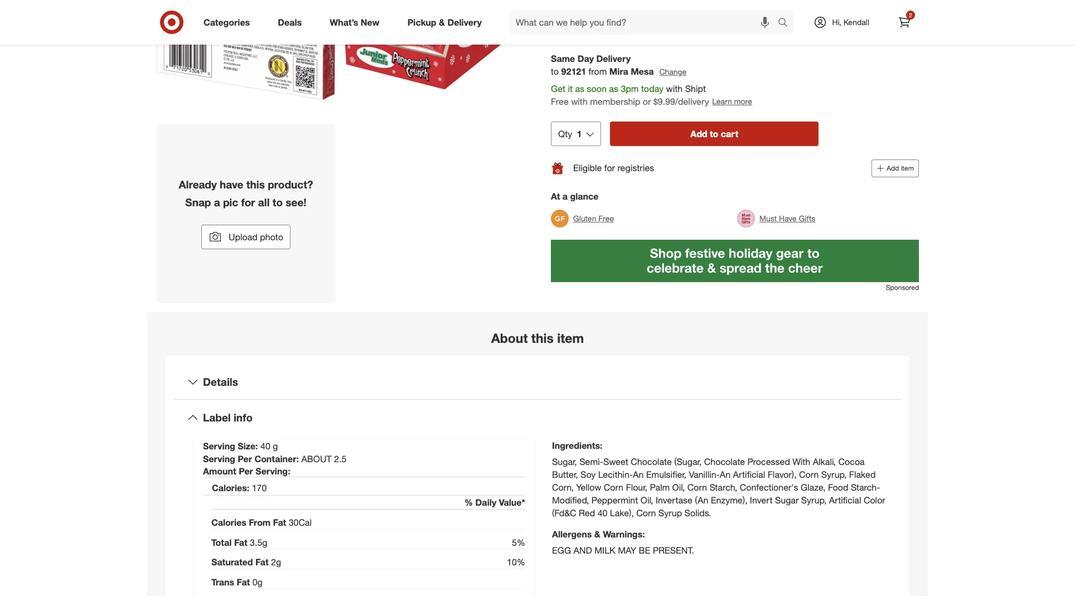 Task type: vqa. For each thing, say whether or not it's contained in the screenshot.
making
no



Task type: describe. For each thing, give the bounding box(es) containing it.
soon inside get it as soon as 3pm today with shipt free with membership or $9.99/delivery learn more
[[587, 83, 607, 94]]

pickup & delivery link
[[398, 10, 496, 35]]

emulsifier,
[[646, 469, 687, 480]]

must have gifts button
[[737, 206, 816, 231]]

present.
[[653, 545, 694, 556]]

image gallery element
[[156, 0, 524, 303]]

amount per serving :
[[203, 466, 290, 477]]

advertisement region
[[551, 240, 919, 282]]

must
[[760, 214, 777, 223]]

this inside already have this product? snap a pic for all to see!
[[246, 178, 265, 191]]

sugar,
[[552, 456, 577, 468]]

flavor),
[[768, 469, 797, 480]]

solids.
[[685, 507, 711, 519]]

a inside already have this product? snap a pic for all to see!
[[214, 196, 220, 209]]

1 horizontal spatial for
[[604, 163, 615, 174]]

item inside button
[[901, 164, 914, 172]]

2.5
[[334, 454, 347, 465]]

kendall
[[844, 17, 869, 27]]

upload
[[229, 231, 258, 242]]

corn left syrup
[[636, 507, 656, 519]]

fat left 30
[[273, 517, 286, 528]]

learn more button
[[712, 95, 753, 108]]

add for add to cart
[[691, 128, 708, 139]]

3pm inside get it as soon as 3pm today with shipt free with membership or $9.99/delivery learn more
[[621, 83, 639, 94]]

saturated
[[211, 557, 253, 568]]

peppermint
[[592, 495, 638, 506]]

1 vertical spatial serving
[[203, 454, 235, 465]]

delivery for same day delivery
[[596, 53, 631, 64]]

(sugar,
[[674, 456, 702, 468]]

to inside add to cart button
[[710, 128, 719, 139]]

lecithin-
[[598, 469, 633, 480]]

lake),
[[610, 507, 634, 519]]

it inside shipping get it by fri, dec 8
[[752, 28, 756, 36]]

qty
[[558, 128, 572, 139]]

be
[[639, 545, 650, 556]]

invertase
[[656, 495, 693, 506]]

all
[[258, 196, 270, 209]]

mesa
[[631, 66, 654, 77]]

2 an from the left
[[720, 469, 731, 480]]

add to cart
[[691, 128, 738, 139]]

fat for total fat 3.5 g
[[234, 537, 247, 548]]

may
[[618, 545, 636, 556]]

label
[[203, 411, 231, 424]]

soy
[[581, 469, 596, 480]]

already
[[179, 178, 217, 191]]

deals
[[278, 16, 302, 28]]

fat for trans fat 0 g
[[237, 577, 250, 588]]

1 chocolate from the left
[[631, 456, 672, 468]]

3.5
[[250, 537, 262, 548]]

what's new link
[[320, 10, 394, 35]]

food
[[828, 482, 849, 493]]

snap
[[185, 196, 211, 209]]

photo
[[260, 231, 283, 242]]

search button
[[773, 10, 800, 37]]

0 vertical spatial syrup,
[[821, 469, 847, 480]]

today inside as soon as 3pm today button
[[699, 28, 716, 36]]

categories
[[204, 16, 250, 28]]

from mira mesa
[[589, 66, 654, 77]]

red
[[579, 507, 595, 519]]

processed
[[748, 456, 790, 468]]

corn up (an on the bottom of the page
[[688, 482, 707, 493]]

cocoa
[[838, 456, 865, 468]]

flaked
[[849, 469, 876, 480]]

serving size: 40 g serving per container: about 2.5
[[203, 441, 347, 465]]

calories
[[211, 517, 246, 528]]

& for delivery
[[439, 16, 445, 28]]

trans fat 0 g
[[211, 577, 263, 588]]

gluten
[[573, 214, 596, 223]]

eligible for registries
[[573, 163, 654, 174]]

info
[[234, 411, 253, 424]]

warnings:
[[603, 528, 645, 540]]

0 horizontal spatial 2
[[271, 557, 276, 568]]

total
[[211, 537, 232, 548]]

pickup for ready
[[558, 15, 587, 26]]

What can we help you find? suggestions appear below search field
[[509, 10, 781, 35]]

get inside shipping get it by fri, dec 8
[[740, 28, 751, 36]]

soon inside as soon as 3pm today button
[[659, 28, 673, 36]]

by
[[758, 28, 765, 36]]

pickup for &
[[407, 16, 436, 28]]

g for 3.5
[[262, 537, 267, 548]]

as for soon
[[575, 83, 585, 94]]

10%
[[507, 557, 525, 568]]

see!
[[286, 196, 307, 209]]

sponsored
[[886, 283, 919, 292]]

starch-
[[851, 482, 880, 493]]

at
[[551, 191, 560, 202]]

invert
[[750, 495, 773, 506]]

0 horizontal spatial artificial
[[733, 469, 765, 480]]

per inside 'serving size: 40 g serving per container: about 2.5'
[[238, 454, 252, 465]]

sweet
[[603, 456, 628, 468]]

1 horizontal spatial as
[[609, 83, 618, 94]]

1
[[577, 128, 582, 139]]

categories link
[[194, 10, 264, 35]]

free inside get it as soon as 3pm today with shipt free with membership or $9.99/delivery learn more
[[551, 96, 569, 107]]

as soon as 3pm today
[[649, 28, 716, 36]]

upload photo
[[229, 231, 283, 242]]

0 horizontal spatial with
[[571, 96, 588, 107]]

& for warnings:
[[594, 528, 601, 540]]

what's new
[[330, 16, 380, 28]]

30
[[289, 517, 299, 528]]

free inside button
[[599, 214, 614, 223]]

value*
[[499, 497, 525, 508]]

and
[[574, 545, 592, 556]]

semi-
[[580, 456, 603, 468]]

flour,
[[626, 482, 647, 493]]

with inside the ingredients: sugar, semi-sweet chocolate (sugar, chocolate processed with alkali, cocoa butter, soy lecithin-an emulsifier, vanillin-an artificial flavor), corn syrup, flaked corn, yellow corn flour, palm oil, corn starch, confectioner's glaze, food starch- modified, peppermint oil, invertase (an enzyme), invert sugar syrup, artificial color (fd&c red 40 lake), corn syrup solids.
[[793, 456, 810, 468]]

ready
[[558, 28, 577, 36]]

have
[[220, 178, 243, 191]]

must have gifts
[[760, 214, 816, 223]]

1 an from the left
[[633, 469, 644, 480]]

same
[[551, 53, 575, 64]]

more
[[734, 97, 752, 106]]

learn
[[712, 97, 732, 106]]

membership
[[590, 96, 640, 107]]



Task type: locate. For each thing, give the bounding box(es) containing it.
to down same
[[551, 66, 559, 77]]

0 vertical spatial item
[[901, 164, 914, 172]]

label info button
[[174, 400, 901, 436]]

pickup
[[558, 15, 587, 26], [407, 16, 436, 28]]

1 horizontal spatial delivery
[[596, 53, 631, 64]]

as
[[675, 28, 682, 36], [575, 83, 585, 94], [609, 83, 618, 94]]

as down 92121
[[575, 83, 585, 94]]

1 vertical spatial oil,
[[641, 495, 653, 506]]

add item button
[[872, 159, 919, 177]]

syrup, down the glaze,
[[801, 495, 827, 506]]

0 horizontal spatial for
[[241, 196, 255, 209]]

0 vertical spatial oil,
[[672, 482, 685, 493]]

1 horizontal spatial add
[[887, 164, 899, 172]]

details button
[[174, 364, 901, 400]]

1 vertical spatial delivery
[[596, 53, 631, 64]]

0 horizontal spatial 3pm
[[621, 83, 639, 94]]

1 horizontal spatial oil,
[[672, 482, 685, 493]]

2 left hours
[[599, 28, 602, 36]]

2 right 'kendall'
[[909, 12, 912, 18]]

pickup up ready
[[558, 15, 587, 26]]

chocolate
[[631, 456, 672, 468], [704, 456, 745, 468]]

1 horizontal spatial an
[[720, 469, 731, 480]]

a left pic
[[214, 196, 220, 209]]

1 vertical spatial soon
[[587, 83, 607, 94]]

3pm
[[684, 28, 697, 36], [621, 83, 639, 94]]

0 horizontal spatial get
[[551, 83, 565, 94]]

deals link
[[268, 10, 316, 35]]

1 horizontal spatial a
[[563, 191, 568, 202]]

artificial down processed
[[733, 469, 765, 480]]

1 vertical spatial artificial
[[829, 495, 861, 506]]

0 horizontal spatial today
[[641, 83, 664, 94]]

shipt
[[685, 83, 706, 94]]

as for 3pm
[[675, 28, 682, 36]]

8
[[792, 28, 795, 36]]

2 vertical spatial 2
[[271, 557, 276, 568]]

qty 1
[[558, 128, 582, 139]]

0 horizontal spatial as
[[575, 83, 585, 94]]

1 vertical spatial get
[[551, 83, 565, 94]]

1 horizontal spatial get
[[740, 28, 751, 36]]

(an
[[695, 495, 709, 506]]

fat down 3.5
[[255, 557, 269, 568]]

oil, down flour, on the right of page
[[641, 495, 653, 506]]

1 vertical spatial it
[[568, 83, 573, 94]]

total fat 3.5 g
[[211, 537, 267, 548]]

0 horizontal spatial it
[[568, 83, 573, 94]]

1 vertical spatial free
[[599, 214, 614, 223]]

pic
[[223, 196, 238, 209]]

same day delivery
[[551, 53, 631, 64]]

g inside 'serving size: 40 g serving per container: about 2.5'
[[273, 441, 278, 452]]

new
[[361, 16, 380, 28]]

2 horizontal spatial to
[[710, 128, 719, 139]]

1 vertical spatial &
[[594, 528, 601, 540]]

1 horizontal spatial chocolate
[[704, 456, 745, 468]]

this up 'all'
[[246, 178, 265, 191]]

pickup inside pickup ready within 2 hours
[[558, 15, 587, 26]]

2 inside 2 link
[[909, 12, 912, 18]]

1 horizontal spatial &
[[594, 528, 601, 540]]

2 chocolate from the left
[[704, 456, 745, 468]]

1 vertical spatial 3pm
[[621, 83, 639, 94]]

1 vertical spatial this
[[531, 330, 554, 346]]

as inside button
[[675, 28, 682, 36]]

1 vertical spatial 2
[[599, 28, 602, 36]]

delivery for pickup & delivery
[[448, 16, 482, 28]]

40 inside the ingredients: sugar, semi-sweet chocolate (sugar, chocolate processed with alkali, cocoa butter, soy lecithin-an emulsifier, vanillin-an artificial flavor), corn syrup, flaked corn, yellow corn flour, palm oil, corn starch, confectioner's glaze, food starch- modified, peppermint oil, invertase (an enzyme), invert sugar syrup, artificial color (fd&c red 40 lake), corn syrup solids.
[[598, 507, 608, 519]]

0 vertical spatial 2
[[909, 12, 912, 18]]

product?
[[268, 178, 313, 191]]

2 horizontal spatial 2
[[909, 12, 912, 18]]

with down 92121
[[571, 96, 588, 107]]

% daily value*
[[464, 497, 525, 508]]

upload photo button
[[201, 225, 291, 249]]

about this item
[[491, 330, 584, 346]]

1 horizontal spatial it
[[752, 28, 756, 36]]

5%
[[512, 537, 525, 548]]

have
[[779, 214, 797, 223]]

170
[[252, 482, 267, 494]]

0 horizontal spatial chocolate
[[631, 456, 672, 468]]

0 vertical spatial today
[[699, 28, 716, 36]]

40 up container:
[[260, 441, 270, 452]]

corn,
[[552, 482, 574, 493]]

as right the as
[[675, 28, 682, 36]]

at a glance
[[551, 191, 599, 202]]

soon down from
[[587, 83, 607, 94]]

junior mints holiday peppermint crunch theater box - 3.5oz, 3 of 4 image
[[345, 0, 524, 115]]

color
[[864, 495, 885, 506]]

fat for saturated fat 2 g
[[255, 557, 269, 568]]

get inside get it as soon as 3pm today with shipt free with membership or $9.99/delivery learn more
[[551, 83, 565, 94]]

saturated fat 2 g
[[211, 557, 281, 568]]

registries
[[618, 163, 654, 174]]

with
[[666, 83, 683, 94], [571, 96, 588, 107], [793, 456, 810, 468]]

0 vertical spatial to
[[551, 66, 559, 77]]

to inside already have this product? snap a pic for all to see!
[[273, 196, 283, 209]]

1 horizontal spatial free
[[599, 214, 614, 223]]

3pm inside button
[[684, 28, 697, 36]]

0 horizontal spatial delivery
[[448, 16, 482, 28]]

calories: 170
[[212, 482, 267, 494]]

hi, kendall
[[832, 17, 869, 27]]

add for add item
[[887, 164, 899, 172]]

from
[[589, 66, 607, 77]]

0 vertical spatial for
[[604, 163, 615, 174]]

daily
[[475, 497, 496, 508]]

serving
[[203, 441, 235, 452], [203, 454, 235, 465], [256, 466, 288, 477]]

calories from fat 30 cal
[[211, 517, 312, 528]]

1 horizontal spatial with
[[666, 83, 683, 94]]

1 horizontal spatial this
[[531, 330, 554, 346]]

soon right the as
[[659, 28, 673, 36]]

hi,
[[832, 17, 841, 27]]

0 horizontal spatial soon
[[587, 83, 607, 94]]

0 vertical spatial 3pm
[[684, 28, 697, 36]]

1 vertical spatial for
[[241, 196, 255, 209]]

this
[[246, 178, 265, 191], [531, 330, 554, 346]]

40 right red
[[598, 507, 608, 519]]

fat left the 0
[[237, 577, 250, 588]]

2 inside pickup ready within 2 hours
[[599, 28, 602, 36]]

change button
[[659, 65, 687, 78]]

fri,
[[767, 28, 776, 36]]

egg
[[552, 545, 571, 556]]

0 vertical spatial artificial
[[733, 469, 765, 480]]

to right 'all'
[[273, 196, 283, 209]]

today
[[699, 28, 716, 36], [641, 83, 664, 94]]

get it as soon as 3pm today with shipt free with membership or $9.99/delivery learn more
[[551, 83, 752, 107]]

soon
[[659, 28, 673, 36], [587, 83, 607, 94]]

get down to 92121
[[551, 83, 565, 94]]

cart
[[721, 128, 738, 139]]

1 vertical spatial to
[[710, 128, 719, 139]]

1 vertical spatial add
[[887, 164, 899, 172]]

search
[[773, 18, 800, 29]]

0 vertical spatial per
[[238, 454, 252, 465]]

about
[[301, 454, 332, 465]]

0 horizontal spatial this
[[246, 178, 265, 191]]

0 vertical spatial &
[[439, 16, 445, 28]]

palm
[[650, 482, 670, 493]]

corn up peppermint
[[604, 482, 624, 493]]

0 vertical spatial this
[[246, 178, 265, 191]]

details
[[203, 375, 238, 388]]

0 horizontal spatial item
[[557, 330, 584, 346]]

oil,
[[672, 482, 685, 493], [641, 495, 653, 506]]

add to cart button
[[610, 121, 819, 146]]

0 vertical spatial 40
[[260, 441, 270, 452]]

pickup & delivery
[[407, 16, 482, 28]]

syrup
[[659, 507, 682, 519]]

with up $9.99/delivery
[[666, 83, 683, 94]]

fat
[[273, 517, 286, 528], [234, 537, 247, 548], [255, 557, 269, 568], [237, 577, 250, 588]]

it left by on the top right of page
[[752, 28, 756, 36]]

92121
[[561, 66, 586, 77]]

for right eligible
[[604, 163, 615, 174]]

as up membership on the top right
[[609, 83, 618, 94]]

to left "cart"
[[710, 128, 719, 139]]

g for 2
[[276, 557, 281, 568]]

1 horizontal spatial 2
[[599, 28, 602, 36]]

2 vertical spatial serving
[[256, 466, 288, 477]]

calories:
[[212, 482, 249, 494]]

corn up the glaze,
[[799, 469, 819, 480]]

syrup, up food
[[821, 469, 847, 480]]

delivery
[[448, 16, 482, 28], [596, 53, 631, 64]]

1 vertical spatial item
[[557, 330, 584, 346]]

0 vertical spatial soon
[[659, 28, 673, 36]]

fat left 3.5
[[234, 537, 247, 548]]

0 vertical spatial delivery
[[448, 16, 482, 28]]

add item
[[887, 164, 914, 172]]

free right gluten
[[599, 214, 614, 223]]

corn
[[799, 469, 819, 480], [604, 482, 624, 493], [688, 482, 707, 493], [636, 507, 656, 519]]

3pm right the as
[[684, 28, 697, 36]]

eligible
[[573, 163, 602, 174]]

per up calories: 170
[[239, 466, 253, 477]]

per
[[238, 454, 252, 465], [239, 466, 253, 477]]

2 vertical spatial with
[[793, 456, 810, 468]]

per up amount per serving :
[[238, 454, 252, 465]]

0 horizontal spatial add
[[691, 128, 708, 139]]

a right at
[[563, 191, 568, 202]]

pickup right "new"
[[407, 16, 436, 28]]

an up flour, on the right of page
[[633, 469, 644, 480]]

1 horizontal spatial artificial
[[829, 495, 861, 506]]

add
[[691, 128, 708, 139], [887, 164, 899, 172]]

junior mints holiday peppermint crunch theater box - 3.5oz, 2 of 4 image
[[156, 0, 336, 115]]

today inside get it as soon as 3pm today with shipt free with membership or $9.99/delivery learn more
[[641, 83, 664, 94]]

day
[[578, 53, 594, 64]]

within
[[579, 28, 597, 36]]

0 horizontal spatial to
[[273, 196, 283, 209]]

it inside get it as soon as 3pm today with shipt free with membership or $9.99/delivery learn more
[[568, 83, 573, 94]]

or
[[643, 96, 651, 107]]

allergens & warnings: egg and milk may be present.
[[552, 528, 694, 556]]

0 horizontal spatial free
[[551, 96, 569, 107]]

0 horizontal spatial 40
[[260, 441, 270, 452]]

1 horizontal spatial today
[[699, 28, 716, 36]]

starch,
[[710, 482, 737, 493]]

chocolate up vanillin-
[[704, 456, 745, 468]]

free
[[551, 96, 569, 107], [599, 214, 614, 223]]

g for 0
[[257, 577, 263, 588]]

with left alkali,
[[793, 456, 810, 468]]

1 horizontal spatial to
[[551, 66, 559, 77]]

size:
[[238, 441, 258, 452]]

1 horizontal spatial item
[[901, 164, 914, 172]]

g
[[273, 441, 278, 452], [262, 537, 267, 548], [276, 557, 281, 568], [257, 577, 263, 588]]

0 horizontal spatial oil,
[[641, 495, 653, 506]]

3pm down from mira mesa
[[621, 83, 639, 94]]

1 vertical spatial 40
[[598, 507, 608, 519]]

milk
[[595, 545, 616, 556]]

an up starch, at the bottom right
[[720, 469, 731, 480]]

chocolate up emulsifier,
[[631, 456, 672, 468]]

0 horizontal spatial pickup
[[407, 16, 436, 28]]

glance
[[570, 191, 599, 202]]

for inside already have this product? snap a pic for all to see!
[[241, 196, 255, 209]]

get left by on the top right of page
[[740, 28, 751, 36]]

& inside allergens & warnings: egg and milk may be present.
[[594, 528, 601, 540]]

1 vertical spatial with
[[571, 96, 588, 107]]

2 horizontal spatial with
[[793, 456, 810, 468]]

1 vertical spatial per
[[239, 466, 253, 477]]

item
[[901, 164, 914, 172], [557, 330, 584, 346]]

40 inside 'serving size: 40 g serving per container: about 2.5'
[[260, 441, 270, 452]]

0 vertical spatial it
[[752, 28, 756, 36]]

2 vertical spatial to
[[273, 196, 283, 209]]

0 horizontal spatial &
[[439, 16, 445, 28]]

gifts
[[799, 214, 816, 223]]

0 vertical spatial with
[[666, 83, 683, 94]]

1 horizontal spatial 40
[[598, 507, 608, 519]]

2 right saturated at bottom
[[271, 557, 276, 568]]

0 horizontal spatial an
[[633, 469, 644, 480]]

0 vertical spatial get
[[740, 28, 751, 36]]

it down to 92121
[[568, 83, 573, 94]]

gluten free
[[573, 214, 614, 223]]

confectioner's
[[740, 482, 798, 493]]

g for 40
[[273, 441, 278, 452]]

what's
[[330, 16, 358, 28]]

oil, up invertase
[[672, 482, 685, 493]]

1 vertical spatial today
[[641, 83, 664, 94]]

2 horizontal spatial as
[[675, 28, 682, 36]]

0 vertical spatial serving
[[203, 441, 235, 452]]

artificial down food
[[829, 495, 861, 506]]

artificial
[[733, 469, 765, 480], [829, 495, 861, 506]]

1 horizontal spatial pickup
[[558, 15, 587, 26]]

change
[[659, 67, 687, 76]]

1 vertical spatial syrup,
[[801, 495, 827, 506]]

0 horizontal spatial a
[[214, 196, 220, 209]]

1 horizontal spatial 3pm
[[684, 28, 697, 36]]

0 vertical spatial free
[[551, 96, 569, 107]]

1 horizontal spatial soon
[[659, 28, 673, 36]]

free down to 92121
[[551, 96, 569, 107]]

0 vertical spatial add
[[691, 128, 708, 139]]

this right about at the bottom left of page
[[531, 330, 554, 346]]

for left 'all'
[[241, 196, 255, 209]]

allergens
[[552, 528, 592, 540]]



